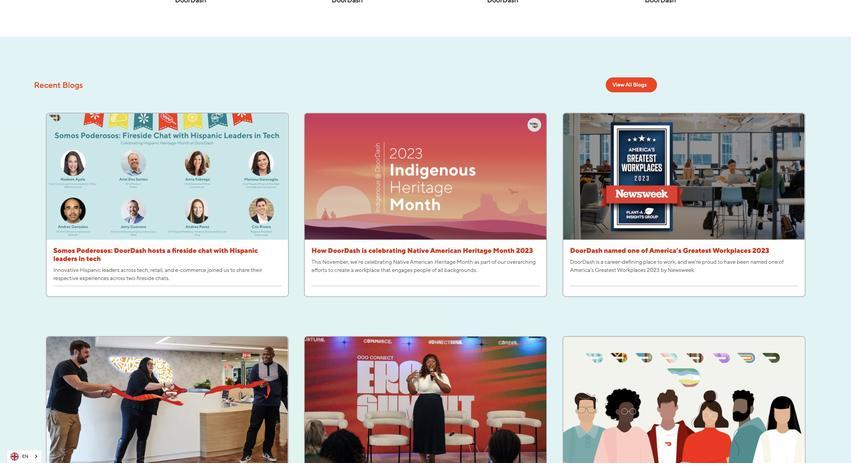 Task type: locate. For each thing, give the bounding box(es) containing it.
we're left proud
[[688, 259, 701, 265]]

doordash inside the doordash is a career-defining place to work, and we're proud to have been named one of america's greatest workplaces 2023 by newsweek.
[[570, 259, 595, 265]]

greatest
[[683, 247, 711, 255], [595, 267, 616, 274]]

in
[[79, 255, 85, 263]]

a left "career-"
[[601, 259, 604, 265]]

one inside the doordash is a career-defining place to work, and we're proud to have been named one of america's greatest workplaces 2023 by newsweek.
[[769, 259, 778, 265]]

we're up 'workplace' in the bottom left of the page
[[350, 259, 363, 265]]

native for is
[[407, 247, 429, 255]]

and left e-
[[165, 267, 174, 274]]

doordash named one of america's greatest workplaces 2023
[[570, 247, 769, 255]]

leaders
[[53, 255, 77, 263], [102, 267, 119, 274]]

list
[[34, 113, 817, 464]]

1 horizontal spatial greatest
[[683, 247, 711, 255]]

1 horizontal spatial we're
[[688, 259, 701, 265]]

1 vertical spatial greatest
[[595, 267, 616, 274]]

american inside the this november, we're celebrating native american heritage month as part of our overarching efforts to create a workplace that engages people of all backgrounds.
[[410, 259, 434, 265]]

2 we're from the left
[[688, 259, 701, 265]]

recent
[[34, 80, 61, 90]]

leaders down somos
[[53, 255, 77, 263]]

blogs right all
[[633, 82, 647, 88]]

0 vertical spatial greatest
[[683, 247, 711, 255]]

0 horizontal spatial heritage
[[435, 259, 456, 265]]

is
[[362, 247, 367, 255], [596, 259, 600, 265]]

0 vertical spatial america's
[[649, 247, 682, 255]]

heritage up all on the bottom of page
[[435, 259, 456, 265]]

hosts
[[148, 247, 165, 255]]

celebrating inside the this november, we're celebrating native american heritage month as part of our overarching efforts to create a workplace that engages people of all backgrounds.
[[365, 259, 392, 265]]

0 horizontal spatial and
[[165, 267, 174, 274]]

0 horizontal spatial month
[[457, 259, 473, 265]]

a inside the doordash is a career-defining place to work, and we're proud to have been named one of america's greatest workplaces 2023 by newsweek.
[[601, 259, 604, 265]]

1 vertical spatial celebrating
[[365, 259, 392, 265]]

this
[[312, 259, 321, 265]]

0 horizontal spatial a
[[167, 247, 170, 255]]

month inside the this november, we're celebrating native american heritage month as part of our overarching efforts to create a workplace that engages people of all backgrounds.
[[457, 259, 473, 265]]

1 vertical spatial america's
[[570, 267, 594, 274]]

named up "career-"
[[604, 247, 626, 255]]

native inside the this november, we're celebrating native american heritage month as part of our overarching efforts to create a workplace that engages people of all backgrounds.
[[393, 259, 409, 265]]

celebrating for we're
[[365, 259, 392, 265]]

0 horizontal spatial named
[[604, 247, 626, 255]]

is up 'workplace' in the bottom left of the page
[[362, 247, 367, 255]]

somos poderosos: doordash hosts a fireside chat with hispanic leaders in tech
[[53, 247, 258, 263]]

hispanic
[[230, 247, 258, 255], [80, 267, 101, 274]]

tech,
[[137, 267, 149, 274]]

by
[[661, 267, 667, 274]]

1 vertical spatial a
[[601, 259, 604, 265]]

blogs
[[62, 80, 83, 90], [633, 82, 647, 88]]

heritage
[[463, 247, 492, 255], [435, 259, 456, 265]]

somos poderosos: doordash hosts a fireside chat with hispanic leaders in tech list item
[[46, 113, 289, 297]]

as
[[474, 259, 480, 265]]

chat
[[198, 247, 212, 255]]

0 vertical spatial native
[[407, 247, 429, 255]]

1 horizontal spatial blogs
[[633, 82, 647, 88]]

1 horizontal spatial a
[[351, 267, 354, 274]]

with
[[214, 247, 228, 255]]

0 horizontal spatial fireside
[[136, 275, 154, 282]]

view
[[613, 82, 625, 88]]

engages
[[392, 267, 413, 274]]

joined
[[207, 267, 222, 274]]

0 horizontal spatial hispanic
[[80, 267, 101, 274]]

0 vertical spatial leaders
[[53, 255, 77, 263]]

we're
[[350, 259, 363, 265], [688, 259, 701, 265]]

american for as
[[410, 259, 434, 265]]

1 horizontal spatial 2023
[[647, 267, 660, 274]]

2 horizontal spatial a
[[601, 259, 604, 265]]

1 horizontal spatial named
[[751, 259, 768, 265]]

to inside the this november, we're celebrating native american heritage month as part of our overarching efforts to create a workplace that engages people of all backgrounds.
[[328, 267, 334, 274]]

1 horizontal spatial america's
[[649, 247, 682, 255]]

workplaces down defining
[[617, 267, 646, 274]]

1 vertical spatial workplaces
[[617, 267, 646, 274]]

one up defining
[[628, 247, 640, 255]]

0 vertical spatial workplaces
[[713, 247, 751, 255]]

1 horizontal spatial month
[[493, 247, 515, 255]]

2023
[[516, 247, 533, 255], [753, 247, 769, 255], [647, 267, 660, 274]]

month up our
[[493, 247, 515, 255]]

doordash inside list item
[[328, 247, 360, 255]]

innovative hispanic leaders across tech, retail, and e-commerce joined us to share their respective experiences across two fireside chats.
[[53, 267, 262, 282]]

0 horizontal spatial 2023
[[516, 247, 533, 255]]

0 horizontal spatial is
[[362, 247, 367, 255]]

workplaces
[[713, 247, 751, 255], [617, 267, 646, 274]]

1 we're from the left
[[350, 259, 363, 265]]

0 vertical spatial fireside
[[172, 247, 196, 255]]

and
[[678, 259, 687, 265], [165, 267, 174, 274]]

1 horizontal spatial leaders
[[102, 267, 119, 274]]

how doordash is celebrating native american heritage month 2023 list item
[[304, 113, 547, 297]]

across up two
[[121, 267, 136, 274]]

list item
[[46, 337, 289, 464], [304, 337, 547, 464], [563, 337, 806, 464]]

fireside
[[172, 247, 196, 255], [136, 275, 154, 282]]

poderosos:
[[76, 247, 112, 255]]

one
[[628, 247, 640, 255], [769, 259, 778, 265]]

0 horizontal spatial leaders
[[53, 255, 77, 263]]

named right "been"
[[751, 259, 768, 265]]

1 horizontal spatial one
[[769, 259, 778, 265]]

0 horizontal spatial greatest
[[595, 267, 616, 274]]

leaders up experiences
[[102, 267, 119, 274]]

heritage up as
[[463, 247, 492, 255]]

november,
[[323, 259, 349, 265]]

backgrounds.
[[445, 267, 477, 274]]

have
[[724, 259, 736, 265]]

en link
[[7, 451, 42, 463]]

heritage for 2023
[[463, 247, 492, 255]]

celebrating
[[369, 247, 406, 255], [365, 259, 392, 265]]

american
[[430, 247, 462, 255], [410, 259, 434, 265]]

1 vertical spatial leaders
[[102, 267, 119, 274]]

a inside the this november, we're celebrating native american heritage month as part of our overarching efforts to create a workplace that engages people of all backgrounds.
[[351, 267, 354, 274]]

commerce
[[180, 267, 206, 274]]

to up by
[[658, 259, 663, 265]]

0 horizontal spatial america's
[[570, 267, 594, 274]]

0 horizontal spatial we're
[[350, 259, 363, 265]]

native
[[407, 247, 429, 255], [393, 259, 409, 265]]

and up the newsweek.
[[678, 259, 687, 265]]

workplaces up have at the bottom right of the page
[[713, 247, 751, 255]]

greatest inside the doordash is a career-defining place to work, and we're proud to have been named one of america's greatest workplaces 2023 by newsweek.
[[595, 267, 616, 274]]

of
[[641, 247, 648, 255], [492, 259, 497, 265], [779, 259, 784, 265], [432, 267, 437, 274]]

month up backgrounds.
[[457, 259, 473, 265]]

hispanic up share
[[230, 247, 258, 255]]

0 horizontal spatial list item
[[46, 337, 289, 464]]

all
[[626, 82, 632, 88]]

1 horizontal spatial list item
[[304, 337, 547, 464]]

0 horizontal spatial one
[[628, 247, 640, 255]]

two
[[126, 275, 135, 282]]

1 vertical spatial fireside
[[136, 275, 154, 282]]

hispanic up experiences
[[80, 267, 101, 274]]

part
[[481, 259, 491, 265]]

0 horizontal spatial workplaces
[[617, 267, 646, 274]]

1 horizontal spatial heritage
[[463, 247, 492, 255]]

native up the this november, we're celebrating native american heritage month as part of our overarching efforts to create a workplace that engages people of all backgrounds.
[[407, 247, 429, 255]]

native up engages
[[393, 259, 409, 265]]

a
[[167, 247, 170, 255], [601, 259, 604, 265], [351, 267, 354, 274]]

that
[[381, 267, 391, 274]]

place
[[643, 259, 656, 265]]

people
[[414, 267, 431, 274]]

hispanic inside innovative hispanic leaders across tech, retail, and e-commerce joined us to share their respective experiences across two fireside chats.
[[80, 267, 101, 274]]

greatest down "career-"
[[595, 267, 616, 274]]

1 vertical spatial month
[[457, 259, 473, 265]]

0 vertical spatial heritage
[[463, 247, 492, 255]]

is left "career-"
[[596, 259, 600, 265]]

how
[[312, 247, 327, 255]]

2 vertical spatial a
[[351, 267, 354, 274]]

0 vertical spatial is
[[362, 247, 367, 255]]

1 vertical spatial hispanic
[[80, 267, 101, 274]]

blogs inside 'link'
[[633, 82, 647, 88]]

1 horizontal spatial hispanic
[[230, 247, 258, 255]]

1 horizontal spatial is
[[596, 259, 600, 265]]

0 vertical spatial and
[[678, 259, 687, 265]]

en
[[22, 454, 28, 459]]

a inside somos poderosos: doordash hosts a fireside chat with hispanic leaders in tech
[[167, 247, 170, 255]]

0 vertical spatial named
[[604, 247, 626, 255]]

been
[[737, 259, 749, 265]]

month for as
[[457, 259, 473, 265]]

american up all on the bottom of page
[[430, 247, 462, 255]]

american up people
[[410, 259, 434, 265]]

1 vertical spatial named
[[751, 259, 768, 265]]

to down november,
[[328, 267, 334, 274]]

one right "been"
[[769, 259, 778, 265]]

across
[[121, 267, 136, 274], [110, 275, 125, 282]]

doordash
[[114, 247, 146, 255], [328, 247, 360, 255], [570, 247, 603, 255], [570, 259, 595, 265]]

is inside the doordash is a career-defining place to work, and we're proud to have been named one of america's greatest workplaces 2023 by newsweek.
[[596, 259, 600, 265]]

career-
[[605, 259, 622, 265]]

fireside up e-
[[172, 247, 196, 255]]

1 vertical spatial and
[[165, 267, 174, 274]]

tech
[[86, 255, 101, 263]]

america's
[[649, 247, 682, 255], [570, 267, 594, 274]]

named
[[604, 247, 626, 255], [751, 259, 768, 265]]

somos
[[53, 247, 75, 255]]

0 vertical spatial a
[[167, 247, 170, 255]]

1 horizontal spatial and
[[678, 259, 687, 265]]

to
[[658, 259, 663, 265], [718, 259, 723, 265], [230, 267, 235, 274], [328, 267, 334, 274]]

greatest up proud
[[683, 247, 711, 255]]

fireside down tech,
[[136, 275, 154, 282]]

blogs right recent
[[62, 80, 83, 90]]

to right us
[[230, 267, 235, 274]]

0 vertical spatial month
[[493, 247, 515, 255]]

month for 2023
[[493, 247, 515, 255]]

to left have at the bottom right of the page
[[718, 259, 723, 265]]

0 vertical spatial american
[[430, 247, 462, 255]]

1 vertical spatial american
[[410, 259, 434, 265]]

1 vertical spatial is
[[596, 259, 600, 265]]

Language field
[[7, 450, 42, 464]]

leaders inside somos poderosos: doordash hosts a fireside chat with hispanic leaders in tech
[[53, 255, 77, 263]]

heritage inside the this november, we're celebrating native american heritage month as part of our overarching efforts to create a workplace that engages people of all backgrounds.
[[435, 259, 456, 265]]

newsweek.
[[668, 267, 695, 274]]

a right create
[[351, 267, 354, 274]]

0 vertical spatial hispanic
[[230, 247, 258, 255]]

share
[[236, 267, 250, 274]]

across left two
[[110, 275, 125, 282]]

1 vertical spatial one
[[769, 259, 778, 265]]

month
[[493, 247, 515, 255], [457, 259, 473, 265]]

a right hosts
[[167, 247, 170, 255]]

0 vertical spatial celebrating
[[369, 247, 406, 255]]

1 horizontal spatial fireside
[[172, 247, 196, 255]]

1 vertical spatial native
[[393, 259, 409, 265]]

2 horizontal spatial list item
[[563, 337, 806, 464]]

1 vertical spatial heritage
[[435, 259, 456, 265]]

defining
[[622, 259, 642, 265]]

1 horizontal spatial workplaces
[[713, 247, 751, 255]]



Task type: describe. For each thing, give the bounding box(es) containing it.
celebrating for is
[[369, 247, 406, 255]]

innovative
[[53, 267, 79, 274]]

us
[[224, 267, 229, 274]]

0 vertical spatial one
[[628, 247, 640, 255]]

to inside innovative hispanic leaders across tech, retail, and e-commerce joined us to share their respective experiences across two fireside chats.
[[230, 267, 235, 274]]

chats.
[[155, 275, 169, 282]]

of inside the doordash is a career-defining place to work, and we're proud to have been named one of america's greatest workplaces 2023 by newsweek.
[[779, 259, 784, 265]]

3 list item from the left
[[563, 337, 806, 464]]

view all blogs link
[[606, 78, 657, 92]]

2023 inside the doordash is a career-defining place to work, and we're proud to have been named one of america's greatest workplaces 2023 by newsweek.
[[647, 267, 660, 274]]

doordash inside somos poderosos: doordash hosts a fireside chat with hispanic leaders in tech
[[114, 247, 146, 255]]

english flag image
[[11, 453, 19, 461]]

recent blogs
[[34, 80, 83, 90]]

workplaces inside the doordash is a career-defining place to work, and we're proud to have been named one of america's greatest workplaces 2023 by newsweek.
[[617, 267, 646, 274]]

proud
[[702, 259, 717, 265]]

view all blogs
[[613, 82, 647, 88]]

our
[[498, 259, 506, 265]]

we're inside the doordash is a career-defining place to work, and we're proud to have been named one of america's greatest workplaces 2023 by newsweek.
[[688, 259, 701, 265]]

we're inside the this november, we're celebrating native american heritage month as part of our overarching efforts to create a workplace that engages people of all backgrounds.
[[350, 259, 363, 265]]

1 list item from the left
[[46, 337, 289, 464]]

workplace
[[355, 267, 380, 274]]

this november, we're celebrating native american heritage month as part of our overarching efforts to create a workplace that engages people of all backgrounds.
[[312, 259, 536, 274]]

fireside inside innovative hispanic leaders across tech, retail, and e-commerce joined us to share their respective experiences across two fireside chats.
[[136, 275, 154, 282]]

doordash named one of america's greatest workplaces 2023 list item
[[563, 113, 806, 297]]

create
[[335, 267, 350, 274]]

2023 inside list item
[[516, 247, 533, 255]]

fireside inside somos poderosos: doordash hosts a fireside chat with hispanic leaders in tech
[[172, 247, 196, 255]]

named inside the doordash is a career-defining place to work, and we're proud to have been named one of america's greatest workplaces 2023 by newsweek.
[[751, 259, 768, 265]]

america's inside the doordash is a career-defining place to work, and we're proud to have been named one of america's greatest workplaces 2023 by newsweek.
[[570, 267, 594, 274]]

their
[[251, 267, 262, 274]]

2 list item from the left
[[304, 337, 547, 464]]

and inside the doordash is a career-defining place to work, and we're proud to have been named one of america's greatest workplaces 2023 by newsweek.
[[678, 259, 687, 265]]

doordash is a career-defining place to work, and we're proud to have been named one of america's greatest workplaces 2023 by newsweek.
[[570, 259, 784, 274]]

leaders inside innovative hispanic leaders across tech, retail, and e-commerce joined us to share their respective experiences across two fireside chats.
[[102, 267, 119, 274]]

all
[[438, 267, 443, 274]]

native for we're
[[393, 259, 409, 265]]

how doordash is celebrating native american heritage month 2023
[[312, 247, 533, 255]]

0 vertical spatial across
[[121, 267, 136, 274]]

american for 2023
[[430, 247, 462, 255]]

respective
[[53, 275, 78, 282]]

1 vertical spatial across
[[110, 275, 125, 282]]

experiences
[[79, 275, 109, 282]]

retail,
[[150, 267, 164, 274]]

efforts
[[312, 267, 327, 274]]

list containing somos poderosos: doordash hosts a fireside chat with hispanic leaders in tech
[[34, 113, 817, 464]]

work,
[[664, 259, 677, 265]]

0 horizontal spatial blogs
[[62, 80, 83, 90]]

2 horizontal spatial 2023
[[753, 247, 769, 255]]

heritage for as
[[435, 259, 456, 265]]

hispanic inside somos poderosos: doordash hosts a fireside chat with hispanic leaders in tech
[[230, 247, 258, 255]]

overarching
[[507, 259, 536, 265]]

is inside list item
[[362, 247, 367, 255]]

and inside innovative hispanic leaders across tech, retail, and e-commerce joined us to share their respective experiences across two fireside chats.
[[165, 267, 174, 274]]

e-
[[175, 267, 180, 274]]



Task type: vqa. For each thing, say whether or not it's contained in the screenshot.
bottommost room
no



